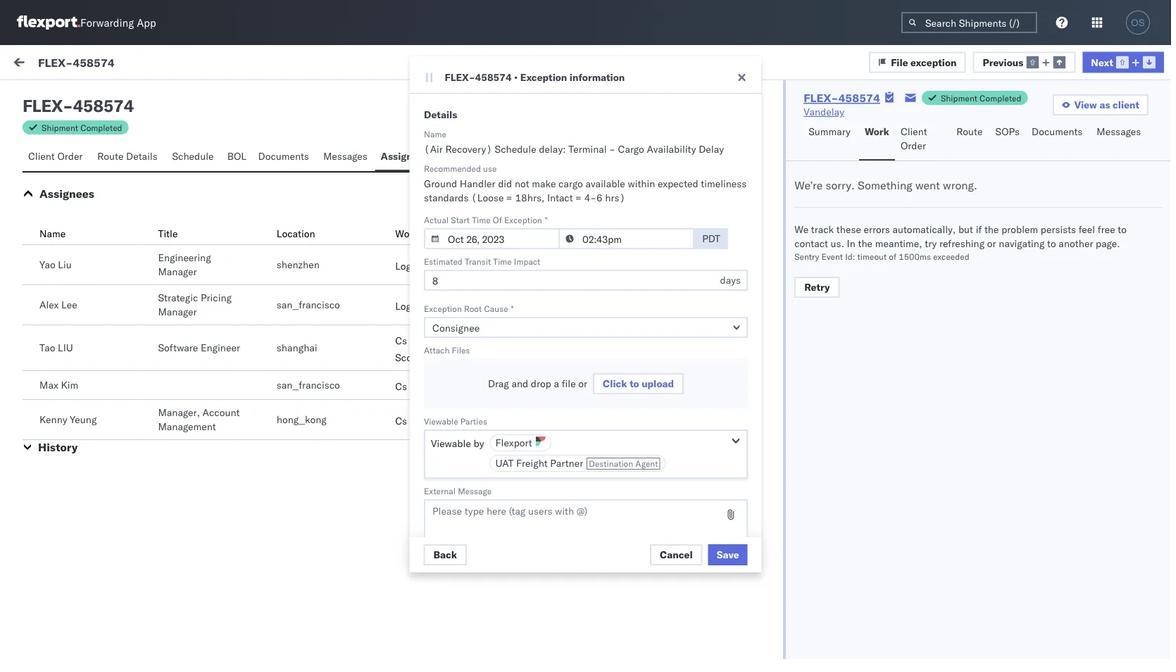 Task type: vqa. For each thing, say whether or not it's contained in the screenshot.
the 2:59 AM EST, Mar 3, 2023
no



Task type: describe. For each thing, give the bounding box(es) containing it.
freight
[[516, 457, 547, 469]]

1 horizontal spatial documents button
[[1026, 119, 1091, 161]]

import inside button
[[104, 58, 134, 70]]

these
[[836, 223, 861, 236]]

2026, up ground
[[438, 164, 465, 176]]

work responsibility
[[395, 227, 484, 240]]

12:35
[[468, 227, 495, 239]]

schedule inside "button"
[[172, 150, 214, 162]]

drag
[[488, 377, 509, 390]]

ground
[[424, 177, 457, 190]]

0 horizontal spatial documents button
[[252, 144, 318, 171]]

or inside we track these errors automatically, but if the problem persists feel free to contact us. in the meantime, try refreshing or navigating to another page. sentry event id: timeout of 1500ms exceeded
[[987, 237, 996, 250]]

if
[[976, 223, 982, 236]]

yeung
[[70, 413, 97, 426]]

lee
[[61, 299, 77, 311]]

0 vertical spatial flex-458574
[[38, 55, 115, 69]]

20, for dec 20, 2026, 12:35 am pst
[[420, 227, 435, 239]]

5 dec from the top
[[399, 417, 417, 430]]

order for client order button to the left
[[57, 150, 83, 162]]

pm right 6:39
[[485, 481, 500, 493]]

route details button
[[92, 144, 166, 171]]

2026, left 6:38
[[431, 544, 459, 556]]

1 vertical spatial assignees button
[[39, 187, 94, 201]]

went
[[915, 178, 940, 192]]

strategic
[[158, 292, 198, 304]]

1 vertical spatial flex-458574
[[804, 91, 880, 105]]

2 test from the top
[[42, 367, 59, 379]]

route for route
[[956, 125, 983, 138]]

viewable by
[[431, 437, 484, 450]]

ttt for dec 20, 2026, 12:36 am pst
[[42, 177, 53, 189]]

available
[[585, 177, 625, 190]]

viewable for viewable by
[[431, 437, 471, 450]]

1 horizontal spatial message
[[457, 486, 491, 496]]

1 vertical spatial completed
[[80, 122, 122, 133]]

3 z from the top
[[51, 344, 55, 353]]

18hrs,
[[515, 192, 544, 204]]

2026, right sco
[[438, 354, 465, 366]]

1 horizontal spatial completed
[[980, 93, 1021, 103]]

flex- left •
[[445, 71, 475, 83]]

1 san_francisco from the top
[[277, 299, 340, 311]]

contact
[[794, 237, 828, 250]]

4 jason- from the top
[[68, 406, 100, 418]]

dec 20, 2026, 12:33 am pst
[[399, 290, 533, 303]]

navigating
[[999, 237, 1045, 250]]

3 cs from the top
[[395, 415, 407, 427]]

4 z from the top
[[51, 408, 55, 416]]

12:33
[[468, 290, 495, 303]]

- down agent
[[656, 481, 662, 493]]

3 test from the top
[[42, 430, 59, 443]]

files
[[451, 345, 470, 355]]

1 horizontal spatial to
[[1047, 237, 1056, 250]]

standards
[[424, 192, 468, 204]]

3 dec from the top
[[399, 290, 417, 303]]

resize handle column header for related work item/shipment
[[1146, 118, 1163, 659]]

external for external message
[[424, 486, 455, 496]]

flex - 458574
[[23, 95, 134, 116]]

related work item/shipment
[[913, 122, 1023, 133]]

- left save
[[656, 544, 662, 556]]

software engineer
[[158, 342, 240, 354]]

2026, left 6:39
[[431, 481, 459, 493]]

1 logistics from the top
[[395, 260, 435, 272]]

something
[[858, 178, 912, 192]]

flex- right my
[[38, 55, 73, 69]]

pst up impact
[[516, 227, 533, 239]]

back
[[433, 549, 457, 561]]

6 dec from the top
[[399, 481, 417, 493]]

2 test from the top
[[100, 279, 118, 292]]

cancel
[[660, 549, 693, 561]]

2 = from the left
[[575, 192, 581, 204]]

alex lee
[[39, 299, 77, 311]]

root
[[464, 303, 481, 314]]

recovery)
[[445, 143, 492, 155]]

1 jason- from the top
[[68, 152, 100, 165]]

pst down impact
[[516, 290, 533, 303]]

did
[[498, 177, 512, 190]]

recommended
[[424, 163, 481, 174]]

2026, up exception root cause *
[[438, 290, 465, 303]]

dec 20, 2026, 12:35 am pst
[[399, 227, 533, 239]]

liu
[[58, 258, 72, 271]]

1 zhao from the top
[[121, 152, 143, 165]]

1 horizontal spatial shipment
[[941, 93, 977, 103]]

time for estimated
[[493, 256, 511, 267]]

test msg
[[42, 303, 80, 316]]

bol
[[227, 150, 246, 162]]

0 horizontal spatial message
[[44, 122, 77, 133]]

import work button
[[99, 45, 165, 83]]

my
[[14, 54, 36, 74]]

2 logistics from the top
[[395, 300, 435, 312]]

title
[[158, 227, 178, 240]]

sops button
[[990, 119, 1026, 161]]

actual start time of exception *
[[424, 214, 547, 225]]

we're
[[794, 178, 823, 192]]

viewable for viewable parties
[[424, 416, 458, 426]]

1 horizontal spatial client
[[901, 125, 927, 138]]

external for external (0)
[[23, 89, 60, 102]]

2026, down start
[[438, 227, 465, 239]]

actual
[[424, 214, 448, 225]]

0 horizontal spatial time
[[400, 122, 419, 133]]

delay
[[698, 143, 724, 155]]

pm up drag
[[492, 354, 506, 366]]

pst up the and
[[509, 354, 526, 366]]

pst right 6:38
[[503, 544, 520, 556]]

4-
[[584, 192, 596, 204]]

we track these errors automatically, but if the problem persists feel free to contact us. in the meantime, try refreshing or navigating to another page. sentry event id: timeout of 1500ms exceeded
[[794, 223, 1127, 262]]

summary
[[809, 125, 851, 138]]

0 vertical spatial documents
[[1032, 125, 1083, 138]]

work for work responsibility
[[395, 227, 418, 240]]

flex- up vandelay
[[804, 91, 838, 105]]

1 horizontal spatial messages button
[[1091, 119, 1149, 161]]

6
[[596, 192, 602, 204]]

of
[[492, 214, 502, 225]]

1 horizontal spatial client order button
[[895, 119, 951, 161]]

4 dec from the top
[[399, 354, 417, 366]]

hrs)
[[605, 192, 625, 204]]

pm right 6:38
[[485, 544, 500, 556]]

6:38
[[461, 544, 483, 556]]

liu
[[58, 342, 73, 354]]

1 vertical spatial *
[[511, 303, 513, 314]]

bol button
[[222, 144, 252, 171]]

0 horizontal spatial client order button
[[23, 144, 92, 171]]

- down '-- : -- --' text field
[[656, 290, 662, 303]]

pst down uat
[[503, 481, 520, 493]]

6:39
[[461, 481, 483, 493]]

next button
[[1083, 52, 1164, 73]]

3 jason- from the top
[[68, 343, 100, 355]]

back button
[[424, 544, 467, 565]]

cs inside "cs export sco import"
[[395, 334, 407, 347]]

details inside route details button
[[126, 150, 158, 162]]

3 jason-test zhao from the top
[[68, 343, 143, 355]]

2 cs export from the top
[[395, 415, 439, 427]]

route for route details
[[97, 150, 124, 162]]

1 = from the left
[[506, 192, 512, 204]]

2 j z from the top
[[48, 281, 55, 290]]

4 jason-test zhao from the top
[[68, 406, 143, 418]]

1 horizontal spatial the
[[984, 223, 999, 236]]

- left 'internal'
[[63, 95, 73, 116]]

upload document button
[[485, 94, 658, 115]]

of
[[889, 251, 896, 262]]

0 vertical spatial assignees button
[[375, 144, 434, 171]]

tao
[[39, 342, 55, 354]]

another
[[1059, 237, 1093, 250]]

export inside "cs export sco import"
[[410, 334, 439, 347]]

external (0) button
[[17, 83, 89, 111]]

- inside name (air recovery) schedule delay: terminal - cargo availability delay
[[609, 143, 615, 155]]

next
[[1091, 56, 1113, 68]]

pst up not
[[516, 164, 533, 176]]

- left pdt
[[656, 227, 662, 239]]

tao liu
[[39, 342, 73, 354]]

1 vertical spatial or
[[578, 377, 587, 390]]

manager up dec 20, 2026, 12:33 am pst on the left of page
[[438, 260, 477, 272]]

4 j from the top
[[48, 408, 51, 416]]

delay:
[[539, 143, 566, 155]]

cancel button
[[650, 544, 703, 565]]

1 test from the top
[[42, 303, 59, 316]]

Search Shipments (/) text field
[[901, 12, 1037, 33]]

app
[[137, 16, 156, 29]]

0 horizontal spatial assignees
[[39, 187, 94, 201]]

dec 8, 2026, 6:39 pm pst
[[399, 481, 520, 493]]

(0) for external (0)
[[62, 89, 80, 102]]

timeliness
[[701, 177, 746, 190]]

1 6:47 from the top
[[468, 354, 489, 366]]

exceeded
[[933, 251, 969, 262]]

we
[[794, 223, 809, 236]]

2 17, from the top
[[420, 417, 435, 430]]

work for my
[[40, 54, 77, 74]]

1 j from the top
[[48, 154, 51, 163]]

event
[[821, 251, 843, 262]]

max
[[39, 379, 58, 391]]

location
[[277, 227, 315, 240]]

1 dec from the top
[[399, 164, 417, 176]]

1 17, from the top
[[420, 354, 435, 366]]

am for 12:35
[[498, 227, 513, 239]]

us.
[[831, 237, 844, 250]]

Enter integers only number field
[[424, 270, 747, 291]]

2 jason-test zhao from the top
[[68, 279, 143, 292]]

2 horizontal spatial to
[[1118, 223, 1127, 236]]

manager left the cause
[[438, 300, 477, 312]]

3 zhao from the top
[[121, 343, 143, 355]]

0 horizontal spatial shipment
[[42, 122, 78, 133]]

exception root cause *
[[424, 303, 513, 314]]

•
[[514, 71, 518, 83]]

work for "work" button
[[865, 125, 889, 138]]

max kim
[[39, 379, 78, 391]]

- down upload
[[656, 417, 662, 430]]

resize handle column header for message
[[376, 118, 393, 659]]

but
[[958, 223, 973, 236]]

4 zhao from the top
[[121, 406, 143, 418]]

3 resize handle column header from the left
[[889, 118, 906, 659]]



Task type: locate. For each thing, give the bounding box(es) containing it.
resize handle column header for time
[[633, 118, 650, 659]]

1 vertical spatial viewable
[[431, 437, 471, 450]]

1 vertical spatial cs
[[395, 380, 407, 393]]

cs left viewable parties
[[395, 415, 407, 427]]

j down flex
[[48, 154, 51, 163]]

3 20, from the top
[[420, 290, 435, 303]]

a
[[554, 377, 559, 390]]

work up external (0)
[[40, 54, 77, 74]]

completed down flex - 458574
[[80, 122, 122, 133]]

export up viewable by
[[410, 415, 439, 427]]

2 dec 17, 2026, 6:47 pm pst from the top
[[399, 417, 526, 430]]

1 horizontal spatial shipment completed
[[941, 93, 1021, 103]]

2 z from the top
[[51, 281, 55, 290]]

0 horizontal spatial work
[[40, 54, 77, 74]]

flexport
[[495, 437, 532, 449]]

dec left responsibility
[[399, 227, 417, 239]]

work for related
[[945, 122, 963, 133]]

3 j z from the top
[[48, 344, 55, 353]]

12:36
[[468, 164, 495, 176]]

2 export from the top
[[410, 380, 439, 393]]

2 am from the top
[[498, 227, 513, 239]]

sco
[[395, 351, 412, 364]]

export
[[410, 334, 439, 347], [410, 380, 439, 393], [410, 415, 439, 427]]

1 20, from the top
[[420, 164, 435, 176]]

schedule inside name (air recovery) schedule delay: terminal - cargo availability delay
[[494, 143, 536, 155]]

documents right "bol" button
[[258, 150, 309, 162]]

0 horizontal spatial route
[[97, 150, 124, 162]]

1 horizontal spatial client order
[[901, 125, 927, 152]]

1 8, from the top
[[420, 481, 429, 493]]

1 vertical spatial shipment
[[42, 122, 78, 133]]

viewable up viewable by
[[424, 416, 458, 426]]

2 j from the top
[[48, 281, 51, 290]]

8, for dec 8, 2026, 6:39 pm pst
[[420, 481, 429, 493]]

0 horizontal spatial order
[[57, 150, 83, 162]]

route details
[[97, 150, 158, 162]]

- left cargo
[[609, 143, 615, 155]]

1 horizontal spatial =
[[575, 192, 581, 204]]

name inside name (air recovery) schedule delay: terminal - cargo availability delay
[[424, 129, 446, 139]]

work inside button
[[865, 125, 889, 138]]

j down max at left
[[48, 408, 51, 416]]

dec left external message
[[399, 481, 417, 493]]

use
[[483, 163, 496, 174]]

1 vertical spatial logistics manager
[[395, 300, 477, 312]]

0 vertical spatial dec 17, 2026, 6:47 pm pst
[[399, 354, 526, 366]]

0 vertical spatial shipment completed
[[941, 93, 1021, 103]]

0 vertical spatial test
[[42, 303, 59, 316]]

dec left attach
[[399, 354, 417, 366]]

MMM D, YYYY text field
[[424, 228, 559, 249]]

engineering
[[158, 251, 211, 264]]

20, for dec 20, 2026, 12:36 am pst
[[420, 164, 435, 176]]

1 vertical spatial am
[[498, 227, 513, 239]]

import up internal (0)
[[104, 58, 134, 70]]

flex-
[[38, 55, 73, 69], [445, 71, 475, 83], [804, 91, 838, 105], [912, 227, 942, 239]]

pst up flexport button on the bottom left of page
[[509, 417, 526, 430]]

1 horizontal spatial work
[[395, 227, 418, 240]]

cs export down sco
[[395, 380, 439, 393]]

cause
[[484, 303, 508, 314]]

route down flex - 458574
[[97, 150, 124, 162]]

1 (0) from the left
[[62, 89, 80, 102]]

client order right "work" button
[[901, 125, 927, 152]]

exception down dec 20, 2026, 12:33 am pst on the left of page
[[424, 303, 461, 314]]

assignees inside button
[[381, 150, 429, 162]]

item/shipment
[[965, 122, 1023, 133]]

name for name (air recovery) schedule delay: terminal - cargo availability delay
[[424, 129, 446, 139]]

client down flex
[[28, 150, 55, 162]]

1 horizontal spatial details
[[424, 108, 457, 121]]

to inside button
[[629, 377, 639, 390]]

1 horizontal spatial schedule
[[494, 143, 536, 155]]

route button
[[951, 119, 990, 161]]

destination
[[588, 458, 633, 469]]

1 vertical spatial time
[[472, 214, 490, 225]]

message down flex - 458574
[[44, 122, 77, 133]]

work right the related
[[945, 122, 963, 133]]

j z down max at left
[[48, 408, 55, 416]]

exception right •
[[520, 71, 567, 83]]

terminal
[[568, 143, 606, 155]]

1 horizontal spatial external
[[424, 486, 455, 496]]

3 j from the top
[[48, 344, 51, 353]]

- up upload
[[656, 354, 662, 366]]

6:47 up drag
[[468, 354, 489, 366]]

cargo
[[558, 177, 583, 190]]

kenny
[[39, 413, 67, 426]]

free
[[1098, 223, 1115, 236]]

0 vertical spatial client
[[901, 125, 927, 138]]

2 vertical spatial test
[[42, 430, 59, 443]]

assignees
[[381, 150, 429, 162], [39, 187, 94, 201]]

0 vertical spatial import
[[104, 58, 134, 70]]

vandelay link
[[804, 105, 844, 119]]

2 dec from the top
[[399, 227, 417, 239]]

17, right sco
[[420, 354, 435, 366]]

1 jason-test zhao from the top
[[68, 152, 143, 165]]

work
[[137, 58, 160, 70], [865, 125, 889, 138], [395, 227, 418, 240]]

1 horizontal spatial route
[[956, 125, 983, 138]]

test down kenny
[[42, 430, 59, 443]]

j z up alex at the left top of page
[[48, 281, 55, 290]]

manager, account management
[[158, 406, 240, 433]]

cs
[[395, 334, 407, 347], [395, 380, 407, 393], [395, 415, 407, 427]]

1 horizontal spatial messages
[[1097, 125, 1141, 138]]

route left sops
[[956, 125, 983, 138]]

1 vertical spatial 17,
[[420, 417, 435, 430]]

0 vertical spatial completed
[[980, 93, 1021, 103]]

0 horizontal spatial flex-458574
[[38, 55, 115, 69]]

0 horizontal spatial or
[[578, 377, 587, 390]]

4 test from the top
[[100, 406, 118, 418]]

0 horizontal spatial completed
[[80, 122, 122, 133]]

import work
[[104, 58, 160, 70]]

dec left recommended
[[399, 164, 417, 176]]

logistics up "cs export sco import"
[[395, 300, 435, 312]]

0 horizontal spatial import
[[104, 58, 134, 70]]

cargo
[[618, 143, 644, 155]]

am for 12:33
[[498, 290, 513, 303]]

0 vertical spatial 17,
[[420, 354, 435, 366]]

am down "of"
[[498, 227, 513, 239]]

1 horizontal spatial assignees button
[[375, 144, 434, 171]]

dec 17, 2026, 6:47 pm pst up viewable by
[[399, 417, 526, 430]]

1 horizontal spatial work
[[945, 122, 963, 133]]

8, left 6:39
[[420, 481, 429, 493]]

2 6:47 from the top
[[468, 417, 489, 430]]

0 horizontal spatial the
[[858, 237, 873, 250]]

1 vertical spatial the
[[858, 237, 873, 250]]

0 vertical spatial details
[[424, 108, 457, 121]]

0 vertical spatial 20,
[[420, 164, 435, 176]]

pdt
[[702, 232, 720, 245]]

client order for the right client order button
[[901, 125, 927, 152]]

(0) inside button
[[131, 89, 150, 102]]

20, for dec 20, 2026, 12:33 am pst
[[420, 290, 435, 303]]

dec up "cs export sco import"
[[399, 290, 417, 303]]

1 vertical spatial exception
[[504, 214, 542, 225]]

shipment completed
[[941, 93, 1021, 103], [42, 122, 122, 133]]

retry button
[[794, 277, 840, 298]]

1 vertical spatial dec 17, 2026, 6:47 pm pst
[[399, 417, 526, 430]]

work button
[[859, 119, 895, 161]]

1 vertical spatial 6:47
[[468, 417, 489, 430]]

1 am from the top
[[498, 164, 513, 176]]

2026,
[[438, 164, 465, 176], [438, 227, 465, 239], [438, 290, 465, 303], [438, 354, 465, 366], [438, 417, 465, 430], [431, 481, 459, 493], [431, 544, 459, 556]]

engineering manager
[[158, 251, 211, 278]]

jason-test zhao up kim
[[68, 343, 143, 355]]

(loose
[[471, 192, 503, 204]]

0 horizontal spatial client
[[28, 150, 55, 162]]

* right the cause
[[511, 303, 513, 314]]

the right if
[[984, 223, 999, 236]]

exception down 18hrs,
[[504, 214, 542, 225]]

assignees button
[[375, 144, 434, 171], [39, 187, 94, 201]]

engineer
[[201, 342, 240, 354]]

0 horizontal spatial messages button
[[318, 144, 375, 171]]

logistics manager down work responsibility
[[395, 260, 477, 272]]

2 resize handle column header from the left
[[633, 118, 650, 659]]

responsibility
[[421, 227, 484, 240]]

am for 12:36
[[498, 164, 513, 176]]

previous
[[983, 56, 1023, 68]]

recommended use ground handler did not make cargo available within expected timeliness standards (loose = 18hrs, intact = 4-6 hrs)
[[424, 163, 749, 204]]

1 vertical spatial ttt
[[42, 240, 53, 252]]

account
[[203, 406, 240, 419]]

view as client button
[[1053, 94, 1149, 115]]

manager inside engineering manager
[[158, 265, 197, 278]]

1 vertical spatial cs export
[[395, 415, 439, 427]]

make
[[532, 177, 556, 190]]

view
[[1074, 99, 1097, 111]]

name up (air
[[424, 129, 446, 139]]

j up alex at the left top of page
[[48, 281, 51, 290]]

pm up flexport
[[492, 417, 506, 430]]

external inside button
[[23, 89, 60, 102]]

1500ms
[[899, 251, 931, 262]]

flexport. image
[[17, 15, 80, 30]]

1 resize handle column header from the left
[[376, 118, 393, 659]]

handler
[[459, 177, 495, 190]]

2026, up viewable by
[[438, 417, 465, 430]]

cs up sco
[[395, 334, 407, 347]]

documents button right bol
[[252, 144, 318, 171]]

2 vertical spatial exception
[[424, 303, 461, 314]]

am up the cause
[[498, 290, 513, 303]]

1 export from the top
[[410, 334, 439, 347]]

zhao left strategic
[[121, 279, 143, 292]]

upload document
[[495, 98, 579, 111]]

1 horizontal spatial (0)
[[131, 89, 150, 102]]

0 vertical spatial the
[[984, 223, 999, 236]]

hong_kong
[[277, 413, 327, 426]]

0 vertical spatial exception
[[520, 71, 567, 83]]

shipment down flex
[[42, 122, 78, 133]]

4 j z from the top
[[48, 408, 55, 416]]

1 ttt from the top
[[42, 177, 53, 189]]

2 ttt from the top
[[42, 240, 53, 252]]

attach files
[[424, 345, 470, 355]]

sorry.
[[826, 178, 855, 192]]

2 jason- from the top
[[68, 279, 100, 292]]

z down flex
[[51, 154, 55, 163]]

1 vertical spatial message
[[457, 486, 491, 496]]

jason-test zhao down kim
[[68, 406, 143, 418]]

1 vertical spatial name
[[39, 227, 66, 240]]

0 horizontal spatial shipment completed
[[42, 122, 122, 133]]

flex- up 1500ms
[[912, 227, 942, 239]]

0 vertical spatial or
[[987, 237, 996, 250]]

shenzhen
[[277, 258, 320, 271]]

= left 4-
[[575, 192, 581, 204]]

cs down sco
[[395, 380, 407, 393]]

jason- down kim
[[68, 406, 100, 418]]

2 cs from the top
[[395, 380, 407, 393]]

(0) inside button
[[62, 89, 80, 102]]

import
[[104, 58, 134, 70], [414, 351, 444, 364]]

client right "work" button
[[901, 125, 927, 138]]

client
[[901, 125, 927, 138], [28, 150, 55, 162]]

we're sorry. something went wrong.
[[794, 178, 977, 192]]

2 vertical spatial work
[[395, 227, 418, 240]]

Please type here (tag users with @) text field
[[424, 499, 747, 565]]

1 vertical spatial client
[[28, 150, 55, 162]]

0 vertical spatial am
[[498, 164, 513, 176]]

3 export from the top
[[410, 415, 439, 427]]

2 logistics manager from the top
[[395, 300, 477, 312]]

8, for dec 8, 2026, 6:38 pm pst
[[420, 544, 429, 556]]

dec left back
[[399, 544, 417, 556]]

1 vertical spatial import
[[414, 351, 444, 364]]

2 horizontal spatial time
[[493, 256, 511, 267]]

uat freight partner destination agent
[[495, 457, 658, 469]]

logistics down work responsibility
[[395, 260, 435, 272]]

1 vertical spatial documents
[[258, 150, 309, 162]]

messages for the right messages button
[[1097, 125, 1141, 138]]

* down the intact
[[545, 214, 547, 225]]

dec 17, 2026, 6:47 pm pst
[[399, 354, 526, 366], [399, 417, 526, 430]]

1 j z from the top
[[48, 154, 55, 163]]

resize handle column header
[[376, 118, 393, 659], [633, 118, 650, 659], [889, 118, 906, 659], [1146, 118, 1163, 659]]

17, up viewable by
[[420, 417, 435, 430]]

client order for client order button to the left
[[28, 150, 83, 162]]

logistics
[[395, 260, 435, 272], [395, 300, 435, 312]]

17,
[[420, 354, 435, 366], [420, 417, 435, 430]]

(0) right 'internal'
[[131, 89, 150, 102]]

flex-458574 • exception information
[[445, 71, 625, 83]]

2 zhao from the top
[[121, 279, 143, 292]]

0 vertical spatial work
[[40, 54, 77, 74]]

or right file
[[578, 377, 587, 390]]

0 vertical spatial messages
[[1097, 125, 1141, 138]]

2 vertical spatial time
[[493, 256, 511, 267]]

jason-test zhao down flex - 458574
[[68, 152, 143, 165]]

0 vertical spatial *
[[545, 214, 547, 225]]

flex-458574 down forwarding app link at the top left of page
[[38, 55, 115, 69]]

external left 6:39
[[424, 486, 455, 496]]

0 horizontal spatial external
[[23, 89, 60, 102]]

client
[[1113, 99, 1139, 111]]

4 resize handle column header from the left
[[1146, 118, 1163, 659]]

schedule up use
[[494, 143, 536, 155]]

summary button
[[803, 119, 859, 161]]

0 horizontal spatial schedule
[[172, 150, 214, 162]]

name
[[424, 129, 446, 139], [39, 227, 66, 240]]

time for actual
[[472, 214, 490, 225]]

ttt for dec 20, 2026, 12:35 am pst
[[42, 240, 53, 252]]

8, left back
[[420, 544, 429, 556]]

0 horizontal spatial to
[[629, 377, 639, 390]]

1 horizontal spatial *
[[545, 214, 547, 225]]

related
[[913, 122, 942, 133]]

within
[[627, 177, 655, 190]]

2 san_francisco from the top
[[277, 379, 340, 391]]

1 dec 17, 2026, 6:47 pm pst from the top
[[399, 354, 526, 366]]

work right summary button
[[865, 125, 889, 138]]

0 vertical spatial time
[[400, 122, 419, 133]]

software
[[158, 342, 198, 354]]

save button
[[708, 544, 747, 565]]

start
[[451, 214, 469, 225]]

completed up item/shipment
[[980, 93, 1021, 103]]

1 horizontal spatial flex-458574
[[804, 91, 880, 105]]

name up yao liu
[[39, 227, 66, 240]]

1 vertical spatial 8,
[[420, 544, 429, 556]]

3 test from the top
[[100, 343, 118, 355]]

export up sco
[[410, 334, 439, 347]]

sentry
[[794, 251, 819, 262]]

0 vertical spatial assignees
[[381, 150, 429, 162]]

to down persists at the top
[[1047, 237, 1056, 250]]

timeout
[[857, 251, 887, 262]]

id:
[[845, 251, 855, 262]]

1 vertical spatial route
[[97, 150, 124, 162]]

file exception button
[[869, 52, 966, 73], [869, 52, 966, 73]]

1 vertical spatial shipment completed
[[42, 122, 122, 133]]

previous button
[[973, 52, 1075, 73]]

test left kim
[[42, 367, 59, 379]]

-- : -- -- text field
[[558, 228, 694, 249]]

import inside "cs export sco import"
[[414, 351, 444, 364]]

0 vertical spatial ttt
[[42, 177, 53, 189]]

0 vertical spatial san_francisco
[[277, 299, 340, 311]]

2 8, from the top
[[420, 544, 429, 556]]

flex-458574 up vandelay
[[804, 91, 880, 105]]

2 vertical spatial am
[[498, 290, 513, 303]]

z up alex at the left top of page
[[51, 281, 55, 290]]

j left liu
[[48, 344, 51, 353]]

2 (0) from the left
[[131, 89, 150, 102]]

7 dec from the top
[[399, 544, 417, 556]]

1 logistics manager from the top
[[395, 260, 477, 272]]

1 z from the top
[[51, 154, 55, 163]]

strategic pricing manager
[[158, 292, 232, 318]]

1 vertical spatial 20,
[[420, 227, 435, 239]]

0 horizontal spatial documents
[[258, 150, 309, 162]]

kim
[[61, 379, 78, 391]]

internal (0)
[[94, 89, 150, 102]]

yao
[[39, 258, 55, 271]]

1 horizontal spatial import
[[414, 351, 444, 364]]

0 horizontal spatial details
[[126, 150, 158, 162]]

try
[[925, 237, 937, 250]]

0 horizontal spatial (0)
[[62, 89, 80, 102]]

1 cs export from the top
[[395, 380, 439, 393]]

0 horizontal spatial client order
[[28, 150, 83, 162]]

0 vertical spatial shipment
[[941, 93, 977, 103]]

z left liu
[[51, 344, 55, 353]]

(0) for internal (0)
[[131, 89, 150, 102]]

0 horizontal spatial assignees button
[[39, 187, 94, 201]]

documents down view
[[1032, 125, 1083, 138]]

1 test from the top
[[100, 152, 118, 165]]

manager down engineering
[[158, 265, 197, 278]]

messages for left messages button
[[323, 150, 367, 162]]

zhao left manager,
[[121, 406, 143, 418]]

1 vertical spatial details
[[126, 150, 158, 162]]

zhao left schedule "button"
[[121, 152, 143, 165]]

0 horizontal spatial =
[[506, 192, 512, 204]]

3 am from the top
[[498, 290, 513, 303]]

to right click
[[629, 377, 639, 390]]

order for the right client order button
[[901, 139, 926, 152]]

1 vertical spatial messages
[[323, 150, 367, 162]]

agent
[[635, 458, 658, 469]]

kenny yeung
[[39, 413, 97, 426]]

1 horizontal spatial documents
[[1032, 125, 1083, 138]]

20, up ground
[[420, 164, 435, 176]]

time
[[400, 122, 419, 133], [472, 214, 490, 225], [493, 256, 511, 267]]

wrong.
[[943, 178, 977, 192]]

1 cs from the top
[[395, 334, 407, 347]]

Consignee  text field
[[424, 317, 747, 338]]

0 vertical spatial external
[[23, 89, 60, 102]]

1 vertical spatial export
[[410, 380, 439, 393]]

file
[[561, 377, 575, 390]]

sops
[[995, 125, 1020, 138]]

work inside button
[[137, 58, 160, 70]]

management
[[158, 420, 216, 433]]

0 horizontal spatial messages
[[323, 150, 367, 162]]

0 horizontal spatial name
[[39, 227, 66, 240]]

pm
[[492, 354, 506, 366], [492, 417, 506, 430], [485, 481, 500, 493], [485, 544, 500, 556]]

client order button
[[895, 119, 951, 161], [23, 144, 92, 171]]

to right free
[[1118, 223, 1127, 236]]

2 20, from the top
[[420, 227, 435, 239]]

or right refreshing
[[987, 237, 996, 250]]

expected
[[657, 177, 698, 190]]

j z left liu
[[48, 344, 55, 353]]

0 horizontal spatial *
[[511, 303, 513, 314]]

name for name
[[39, 227, 66, 240]]

logistics manager up attach
[[395, 300, 477, 312]]

viewable parties
[[424, 416, 487, 426]]

1 vertical spatial logistics
[[395, 300, 435, 312]]

click
[[602, 377, 627, 390]]

manager inside 'strategic pricing manager'
[[158, 306, 197, 318]]



